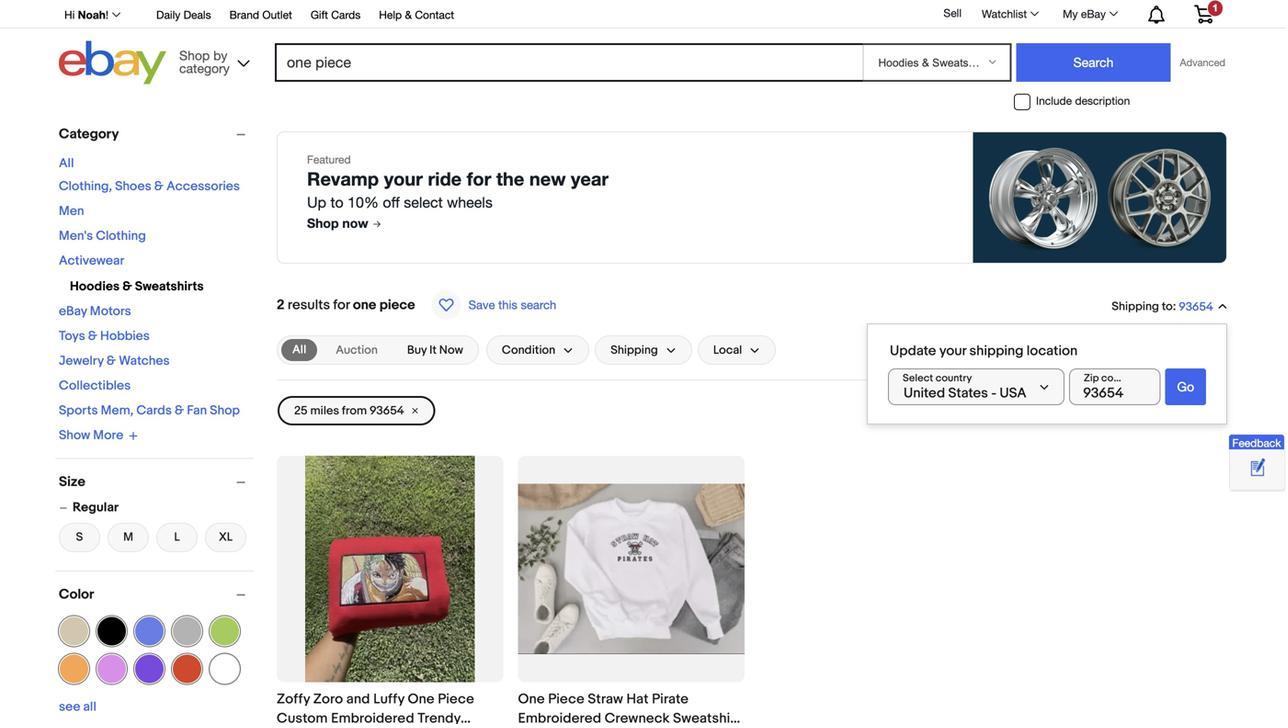 Task type: vqa. For each thing, say whether or not it's contained in the screenshot.
ACTIVEWEAR on the top left of page
yes



Task type: locate. For each thing, give the bounding box(es) containing it.
0 horizontal spatial all link
[[59, 156, 74, 172]]

watchlist
[[982, 7, 1027, 20]]

93654 for shipping to : 93654
[[1179, 300, 1214, 314]]

featured revamp your ride for the new year up to 10% off select wheels shop now
[[307, 153, 609, 231]]

& right toys on the left top of page
[[88, 329, 97, 344]]

deals
[[184, 8, 211, 21]]

clothing,
[[59, 179, 112, 195]]

location
[[1027, 343, 1078, 360]]

for up wheels
[[467, 168, 491, 190]]

embroidered down straw
[[518, 711, 602, 725]]

one piece straw hat pirate embroidered crewneck sweatshir link
[[518, 690, 745, 725]]

0 vertical spatial cards
[[331, 8, 361, 21]]

None submit
[[1017, 43, 1171, 82], [1166, 369, 1207, 406], [1017, 43, 1171, 82], [1166, 369, 1207, 406]]

shop for revamp
[[307, 216, 339, 231]]

s
[[76, 531, 83, 545]]

93654
[[1179, 300, 1214, 314], [370, 404, 404, 418]]

include
[[1036, 94, 1072, 107]]

shipping to : 93654
[[1112, 300, 1214, 314]]

one inside "one piece straw hat pirate embroidered crewneck sweatshir"
[[518, 692, 545, 708]]

0 horizontal spatial embroidered
[[331, 711, 415, 725]]

ebay motors link
[[59, 304, 131, 320]]

0 horizontal spatial piece
[[438, 692, 475, 708]]

& right shoes
[[154, 179, 164, 195]]

toys & hobbies link
[[59, 329, 150, 344]]

shop right fan
[[210, 403, 240, 419]]

sweatshirts
[[135, 279, 204, 295]]

m
[[123, 531, 133, 545]]

1 horizontal spatial all
[[292, 343, 306, 357]]

revamp
[[307, 168, 379, 190]]

zoffy zoro and luffy one piece custom embroidered trend link
[[277, 690, 504, 725]]

custom
[[277, 711, 328, 725]]

accessories
[[167, 179, 240, 195]]

collectibles link
[[59, 378, 131, 394]]

& right help at the top of page
[[405, 8, 412, 21]]

0 vertical spatial all link
[[59, 156, 74, 172]]

0 vertical spatial ebay
[[1081, 7, 1106, 20]]

mem,
[[101, 403, 134, 419]]

one piece straw hat pirate embroidered crewneck sweatshirt trendy anime image
[[518, 484, 745, 655]]

1 embroidered from the left
[[331, 711, 415, 725]]

1 vertical spatial shop
[[210, 403, 240, 419]]

embroidered down and
[[331, 711, 415, 725]]

to right up
[[331, 194, 344, 211]]

0 vertical spatial shop
[[307, 216, 339, 231]]

sports mem, cards & fan shop link
[[59, 403, 240, 419]]

all down results
[[292, 343, 306, 357]]

one right the luffy
[[408, 692, 435, 708]]

brand
[[230, 8, 259, 21]]

0 horizontal spatial cards
[[136, 403, 172, 419]]

93654 right :
[[1179, 300, 1214, 314]]

&
[[405, 8, 412, 21], [154, 179, 164, 195], [122, 279, 132, 295], [88, 329, 97, 344], [107, 354, 116, 369], [175, 403, 184, 419]]

1 vertical spatial to
[[1162, 300, 1173, 314]]

buy it now link
[[396, 339, 474, 361]]

1 horizontal spatial cards
[[331, 8, 361, 21]]

men's
[[59, 229, 93, 244]]

xl link
[[205, 521, 246, 555]]

0 vertical spatial for
[[467, 168, 491, 190]]

color button
[[59, 587, 254, 603]]

see all button
[[59, 700, 96, 716]]

category
[[59, 126, 119, 143]]

activewear link
[[59, 253, 124, 269]]

shop down up
[[307, 216, 339, 231]]

ebay motors toys & hobbies jewelry & watches collectibles sports mem, cards & fan shop
[[59, 304, 240, 419]]

sell
[[944, 7, 962, 19]]

regular button
[[59, 500, 254, 516]]

featured
[[307, 153, 351, 166]]

0 horizontal spatial all
[[59, 156, 74, 172]]

& up motors
[[122, 279, 132, 295]]

off
[[383, 194, 400, 211]]

advanced link
[[1171, 44, 1226, 81]]

1 horizontal spatial shop
[[307, 216, 339, 231]]

piece left straw
[[548, 692, 585, 708]]

one left straw
[[518, 692, 545, 708]]

your right the update
[[940, 343, 967, 360]]

& left fan
[[175, 403, 184, 419]]

1 vertical spatial cards
[[136, 403, 172, 419]]

auction link
[[325, 339, 389, 361]]

up
[[307, 194, 327, 211]]

cards right the gift
[[331, 8, 361, 21]]

1 horizontal spatial to
[[1162, 300, 1173, 314]]

from
[[342, 404, 367, 418]]

ebay up toys on the left top of page
[[59, 304, 87, 320]]

all inside revamp your ride for the new year main content
[[292, 343, 306, 357]]

this
[[499, 298, 518, 312]]

:
[[1173, 300, 1177, 314]]

0 horizontal spatial one
[[408, 692, 435, 708]]

1 vertical spatial all
[[292, 343, 306, 357]]

new
[[530, 168, 566, 190]]

1 horizontal spatial one
[[518, 692, 545, 708]]

sports
[[59, 403, 98, 419]]

your shopping cart contains 1 item image
[[1194, 5, 1215, 23]]

2 one from the left
[[518, 692, 545, 708]]

93654 for 25 miles from 93654
[[370, 404, 404, 418]]

contact
[[415, 8, 454, 21]]

cards right mem,
[[136, 403, 172, 419]]

save this search
[[469, 298, 557, 312]]

one inside zoffy zoro and luffy one piece custom embroidered trend
[[408, 692, 435, 708]]

cards inside account navigation
[[331, 8, 361, 21]]

feedback
[[1233, 437, 1282, 450]]

one
[[408, 692, 435, 708], [518, 692, 545, 708]]

0 horizontal spatial to
[[331, 194, 344, 211]]

my ebay link
[[1053, 3, 1127, 25]]

1 vertical spatial 93654
[[370, 404, 404, 418]]

pirate
[[652, 692, 689, 708]]

one piece straw hat pirate embroidered crewneck sweatshir heading
[[518, 692, 741, 725]]

to right shipping
[[1162, 300, 1173, 314]]

revamp your ride for the new year main content
[[269, 117, 1235, 725]]

zoffy zoro and luffy one piece custom embroidered trendy crewneck sweatshirt image
[[305, 456, 475, 683]]

save
[[469, 298, 495, 312]]

revamp your ride for the new year region
[[277, 132, 1228, 264]]

piece
[[438, 692, 475, 708], [548, 692, 585, 708]]

l
[[174, 531, 180, 545]]

all up clothing,
[[59, 156, 74, 172]]

1 horizontal spatial all link
[[281, 339, 317, 361]]

1 piece from the left
[[438, 692, 475, 708]]

fan
[[187, 403, 207, 419]]

your up off
[[384, 168, 423, 190]]

0 vertical spatial all
[[59, 156, 74, 172]]

crewneck
[[605, 711, 670, 725]]

0 vertical spatial 93654
[[1179, 300, 1214, 314]]

2 results for one piece
[[277, 297, 415, 314]]

help & contact link
[[379, 6, 454, 26]]

2 embroidered from the left
[[518, 711, 602, 725]]

0 horizontal spatial ebay
[[59, 304, 87, 320]]

All selected text field
[[292, 342, 306, 359]]

all link
[[59, 156, 74, 172], [281, 339, 317, 361]]

shop
[[307, 216, 339, 231], [210, 403, 240, 419]]

embroidered inside "one piece straw hat pirate embroidered crewneck sweatshir"
[[518, 711, 602, 725]]

0 vertical spatial your
[[384, 168, 423, 190]]

zoffy
[[277, 692, 310, 708]]

0 horizontal spatial shop
[[210, 403, 240, 419]]

shop inside featured revamp your ride for the new year up to 10% off select wheels shop now
[[307, 216, 339, 231]]

for left one
[[333, 297, 350, 314]]

all link down results
[[281, 339, 317, 361]]

piece right the luffy
[[438, 692, 475, 708]]

1 horizontal spatial 93654
[[1179, 300, 1214, 314]]

luffy
[[374, 692, 405, 708]]

Zip code text field
[[1070, 369, 1161, 406]]

1 horizontal spatial for
[[467, 168, 491, 190]]

93654 inside shipping to : 93654
[[1179, 300, 1214, 314]]

banner containing sell
[[59, 0, 1228, 89]]

hoodies
[[70, 279, 120, 295]]

1 horizontal spatial your
[[940, 343, 967, 360]]

piece inside "one piece straw hat pirate embroidered crewneck sweatshir"
[[548, 692, 585, 708]]

2 piece from the left
[[548, 692, 585, 708]]

1 horizontal spatial ebay
[[1081, 7, 1106, 20]]

0 horizontal spatial your
[[384, 168, 423, 190]]

shoes
[[115, 179, 151, 195]]

1 vertical spatial ebay
[[59, 304, 87, 320]]

see all
[[59, 700, 96, 716]]

for inside featured revamp your ride for the new year up to 10% off select wheels shop now
[[467, 168, 491, 190]]

show
[[59, 428, 90, 444]]

clothing
[[96, 229, 146, 244]]

hat
[[627, 692, 649, 708]]

shop inside ebay motors toys & hobbies jewelry & watches collectibles sports mem, cards & fan shop
[[210, 403, 240, 419]]

banner
[[59, 0, 1228, 89]]

93654 right from
[[370, 404, 404, 418]]

1 horizontal spatial piece
[[548, 692, 585, 708]]

ebay right 'my'
[[1081, 7, 1106, 20]]

0 vertical spatial to
[[331, 194, 344, 211]]

daily deals
[[156, 8, 211, 21]]

all link up clothing,
[[59, 156, 74, 172]]

help
[[379, 8, 402, 21]]

brand outlet
[[230, 8, 292, 21]]

1 one from the left
[[408, 692, 435, 708]]

0 horizontal spatial 93654
[[370, 404, 404, 418]]

cards
[[331, 8, 361, 21], [136, 403, 172, 419]]

0 horizontal spatial for
[[333, 297, 350, 314]]

& down toys & hobbies link at the left top
[[107, 354, 116, 369]]

1 horizontal spatial embroidered
[[518, 711, 602, 725]]



Task type: describe. For each thing, give the bounding box(es) containing it.
& inside clothing, shoes & accessories men men's clothing
[[154, 179, 164, 195]]

update
[[890, 343, 937, 360]]

collectibles
[[59, 378, 131, 394]]

watchlist link
[[972, 3, 1048, 25]]

update your shipping location
[[890, 343, 1078, 360]]

show more
[[59, 428, 123, 444]]

shipping
[[970, 343, 1024, 360]]

25 miles from 93654
[[294, 404, 404, 418]]

to inside featured revamp your ride for the new year up to 10% off select wheels shop now
[[331, 194, 344, 211]]

hobbies
[[100, 329, 150, 344]]

straw
[[588, 692, 623, 708]]

embroidered inside zoffy zoro and luffy one piece custom embroidered trend
[[331, 711, 415, 725]]

the
[[497, 168, 524, 190]]

zoffy zoro and luffy one piece custom embroidered trend heading
[[277, 692, 475, 725]]

include description
[[1036, 94, 1130, 107]]

piece inside zoffy zoro and luffy one piece custom embroidered trend
[[438, 692, 475, 708]]

ebay inside ebay motors toys & hobbies jewelry & watches collectibles sports mem, cards & fan shop
[[59, 304, 87, 320]]

description
[[1076, 94, 1130, 107]]

xl
[[219, 531, 233, 545]]

account navigation
[[59, 0, 1228, 29]]

now
[[439, 343, 463, 358]]

show more button
[[59, 428, 138, 444]]

1 vertical spatial your
[[940, 343, 967, 360]]

advanced
[[1180, 57, 1226, 69]]

clothing, shoes & accessories link
[[59, 179, 240, 195]]

sell link
[[936, 7, 970, 19]]

10%
[[348, 194, 379, 211]]

and
[[347, 692, 370, 708]]

to inside shipping to : 93654
[[1162, 300, 1173, 314]]

auction
[[336, 343, 378, 358]]

25
[[294, 404, 308, 418]]

buy
[[407, 343, 427, 358]]

it
[[430, 343, 437, 358]]

shop for motors
[[210, 403, 240, 419]]

search
[[521, 298, 557, 312]]

ride
[[428, 168, 462, 190]]

jewelry
[[59, 354, 104, 369]]

outlet
[[262, 8, 292, 21]]

gift
[[311, 8, 328, 21]]

25 miles from 93654 link
[[278, 396, 436, 426]]

2
[[277, 297, 285, 314]]

1 vertical spatial all link
[[281, 339, 317, 361]]

men's clothing link
[[59, 229, 146, 244]]

save this search button
[[426, 290, 562, 321]]

more
[[93, 428, 123, 444]]

buy it now
[[407, 343, 463, 358]]

s link
[[59, 521, 100, 555]]

select
[[404, 194, 443, 211]]

men link
[[59, 204, 84, 219]]

daily deals link
[[156, 6, 211, 26]]

your inside featured revamp your ride for the new year up to 10% off select wheels shop now
[[384, 168, 423, 190]]

one
[[353, 297, 376, 314]]

1 vertical spatial for
[[333, 297, 350, 314]]

gift cards
[[311, 8, 361, 21]]

piece
[[380, 297, 415, 314]]

shipping
[[1112, 300, 1160, 314]]

year
[[571, 168, 609, 190]]

m link
[[108, 521, 149, 555]]

hoodies & sweatshirts
[[70, 279, 204, 295]]

results
[[288, 297, 330, 314]]

category button
[[59, 126, 254, 143]]

my
[[1063, 7, 1078, 20]]

cards inside ebay motors toys & hobbies jewelry & watches collectibles sports mem, cards & fan shop
[[136, 403, 172, 419]]

size button
[[59, 474, 254, 491]]

all
[[83, 700, 96, 716]]

watches
[[119, 354, 170, 369]]

ebay inside 'link'
[[1081, 7, 1106, 20]]

now
[[342, 216, 368, 231]]

size
[[59, 474, 85, 491]]

zoffy zoro and luffy one piece custom embroidered trend
[[277, 692, 475, 725]]

& inside account navigation
[[405, 8, 412, 21]]

motors
[[90, 304, 131, 320]]

one piece straw hat pirate embroidered crewneck sweatshir
[[518, 692, 741, 725]]

clothing, shoes & accessories men men's clothing
[[59, 179, 240, 244]]

activewear
[[59, 253, 124, 269]]

men
[[59, 204, 84, 219]]

toys
[[59, 329, 85, 344]]

help & contact
[[379, 8, 454, 21]]



